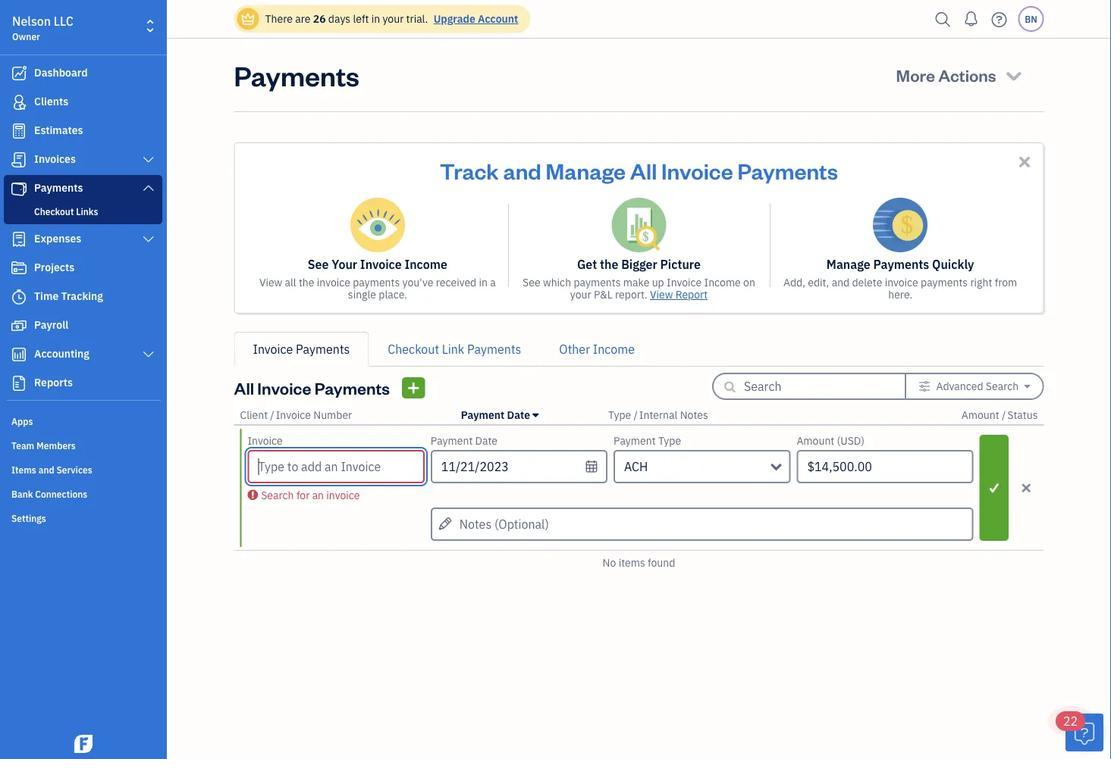 Task type: locate. For each thing, give the bounding box(es) containing it.
are
[[295, 12, 311, 26]]

checkout inside main element
[[34, 206, 74, 218]]

a
[[490, 276, 496, 290]]

0 vertical spatial manage
[[546, 156, 626, 185]]

invoice down your
[[317, 276, 350, 290]]

add,
[[783, 276, 805, 290]]

amount left (usd)
[[797, 434, 834, 448]]

0 vertical spatial and
[[503, 156, 541, 185]]

/ for status
[[1002, 408, 1006, 422]]

payments for add,
[[921, 276, 968, 290]]

received
[[436, 276, 476, 290]]

chevron large down image
[[142, 154, 155, 166], [142, 182, 155, 194], [142, 349, 155, 361]]

1 chevron large down image from the top
[[142, 154, 155, 166]]

caretdown image up payment date in mm/dd/yyyy format 'text field'
[[533, 410, 539, 422]]

main element
[[0, 0, 205, 760]]

0 vertical spatial all
[[630, 156, 657, 185]]

amount (usd)
[[797, 434, 865, 448]]

1 horizontal spatial your
[[570, 288, 591, 302]]

type up payment type
[[608, 408, 631, 422]]

1 horizontal spatial in
[[479, 276, 488, 290]]

0 horizontal spatial view
[[259, 276, 282, 290]]

the inside see your invoice income view all the invoice payments you've received in a single place.
[[299, 276, 314, 290]]

add a new payment image
[[407, 379, 421, 397]]

3 chevron large down image from the top
[[142, 349, 155, 361]]

3 payments from the left
[[921, 276, 968, 290]]

no items found
[[603, 556, 675, 570]]

0 horizontal spatial your
[[383, 12, 404, 26]]

1 vertical spatial manage
[[827, 257, 870, 273]]

nelson
[[12, 13, 51, 29]]

right
[[970, 276, 992, 290]]

manage
[[546, 156, 626, 185], [827, 257, 870, 273]]

all up the "get the bigger picture" on the right of page
[[630, 156, 657, 185]]

payments
[[234, 57, 359, 93], [738, 156, 838, 185], [34, 181, 83, 195], [873, 257, 929, 273], [296, 342, 350, 358], [467, 342, 521, 358], [315, 377, 390, 399]]

apps
[[11, 416, 33, 428]]

payments inside main element
[[34, 181, 83, 195]]

invoice inside see your invoice income view all the invoice payments you've received in a single place.
[[360, 257, 402, 273]]

income right other
[[593, 342, 635, 358]]

estimates link
[[4, 118, 162, 145]]

22
[[1063, 714, 1078, 730]]

2 payments from the left
[[574, 276, 621, 290]]

on
[[743, 276, 755, 290]]

amount
[[961, 408, 999, 422], [797, 434, 834, 448]]

invoices link
[[4, 146, 162, 174]]

your
[[332, 257, 357, 273]]

2 horizontal spatial income
[[704, 276, 741, 290]]

1 horizontal spatial payments
[[574, 276, 621, 290]]

1 vertical spatial all
[[234, 377, 254, 399]]

0 vertical spatial search
[[986, 380, 1019, 394]]

checkout up add a new payment icon
[[388, 342, 439, 358]]

checkout link payments link
[[369, 332, 540, 367]]

amount down advanced search
[[961, 408, 999, 422]]

team members
[[11, 440, 76, 452]]

0 vertical spatial type
[[608, 408, 631, 422]]

see left which
[[523, 276, 540, 290]]

cancel image
[[1013, 479, 1039, 498]]

all up 'client' on the left bottom
[[234, 377, 254, 399]]

income up you've
[[405, 257, 447, 273]]

0 horizontal spatial in
[[371, 12, 380, 26]]

0 vertical spatial your
[[383, 12, 404, 26]]

payment date up payment date in mm/dd/yyyy format 'text field'
[[461, 408, 530, 422]]

chevron large down image
[[142, 234, 155, 246]]

resource center badge image
[[1066, 714, 1104, 752]]

payments inside manage payments quickly add, edit, and delete invoice payments right from here.
[[873, 257, 929, 273]]

upgrade account link
[[431, 12, 518, 26]]

0 vertical spatial caretdown image
[[1024, 381, 1030, 393]]

payment type
[[614, 434, 681, 448]]

invoice payments link
[[234, 332, 369, 367]]

chevron large down image up chevron large down image
[[142, 182, 155, 194]]

view right make on the right top of page
[[650, 288, 673, 302]]

1 horizontal spatial search
[[986, 380, 1019, 394]]

payment up ach at bottom
[[614, 434, 656, 448]]

invoice inside see your invoice income view all the invoice payments you've received in a single place.
[[317, 276, 350, 290]]

0 vertical spatial the
[[600, 257, 618, 273]]

more actions button
[[883, 57, 1038, 93]]

number
[[313, 408, 352, 422]]

exclamationcircle image
[[248, 489, 258, 502]]

search up 'amount / status'
[[986, 380, 1019, 394]]

date
[[507, 408, 530, 422], [475, 434, 498, 448]]

0 horizontal spatial amount
[[797, 434, 834, 448]]

1 vertical spatial search
[[261, 489, 294, 503]]

0 horizontal spatial see
[[308, 257, 329, 273]]

(usd)
[[837, 434, 865, 448]]

there are 26 days left in your trial. upgrade account
[[265, 12, 518, 26]]

1 horizontal spatial /
[[634, 408, 638, 422]]

in left a
[[479, 276, 488, 290]]

which
[[543, 276, 571, 290]]

apps link
[[4, 410, 162, 432]]

chevron large down image down "payroll" link
[[142, 349, 155, 361]]

2 horizontal spatial payments
[[921, 276, 968, 290]]

/ left status
[[1002, 408, 1006, 422]]

team members link
[[4, 434, 162, 457]]

type
[[608, 408, 631, 422], [658, 434, 681, 448]]

2 vertical spatial chevron large down image
[[142, 349, 155, 361]]

0 horizontal spatial payments
[[353, 276, 400, 290]]

1 payments from the left
[[353, 276, 400, 290]]

chevron large down image inside payments link
[[142, 182, 155, 194]]

see which payments make up invoice income on your p&l report.
[[523, 276, 755, 302]]

1 horizontal spatial caretdown image
[[1024, 381, 1030, 393]]

payments for income
[[353, 276, 400, 290]]

payment image
[[10, 181, 28, 196]]

items and services link
[[4, 458, 162, 481]]

payment date
[[461, 408, 530, 422], [431, 434, 498, 448]]

1 horizontal spatial income
[[593, 342, 635, 358]]

22 button
[[1056, 712, 1104, 752]]

0 horizontal spatial caretdown image
[[533, 410, 539, 422]]

and inside main element
[[38, 464, 54, 476]]

caretdown image up status
[[1024, 381, 1030, 393]]

1 vertical spatial the
[[299, 276, 314, 290]]

1 vertical spatial income
[[704, 276, 741, 290]]

get
[[577, 257, 597, 273]]

chevron large down image for invoices
[[142, 154, 155, 166]]

/
[[270, 408, 274, 422], [634, 408, 638, 422], [1002, 408, 1006, 422]]

all
[[285, 276, 296, 290]]

0 horizontal spatial date
[[475, 434, 498, 448]]

the
[[600, 257, 618, 273], [299, 276, 314, 290]]

invoice right delete
[[885, 276, 918, 290]]

1 horizontal spatial manage
[[827, 257, 870, 273]]

left
[[353, 12, 369, 26]]

for
[[296, 489, 310, 503]]

your left p&l
[[570, 288, 591, 302]]

2 horizontal spatial and
[[832, 276, 850, 290]]

search
[[986, 380, 1019, 394], [261, 489, 294, 503]]

0 horizontal spatial /
[[270, 408, 274, 422]]

more actions
[[896, 64, 996, 86]]

Search text field
[[744, 375, 881, 399]]

checkout link payments
[[388, 342, 521, 358]]

in right left
[[371, 12, 380, 26]]

1 vertical spatial type
[[658, 434, 681, 448]]

invoice for your
[[317, 276, 350, 290]]

view left "all"
[[259, 276, 282, 290]]

1 vertical spatial checkout
[[388, 342, 439, 358]]

income
[[405, 257, 447, 273], [704, 276, 741, 290], [593, 342, 635, 358]]

3 / from the left
[[1002, 408, 1006, 422]]

type down "internal"
[[658, 434, 681, 448]]

invoice
[[317, 276, 350, 290], [885, 276, 918, 290], [326, 489, 360, 503]]

all
[[630, 156, 657, 185], [234, 377, 254, 399]]

payments
[[353, 276, 400, 290], [574, 276, 621, 290], [921, 276, 968, 290]]

0 horizontal spatial income
[[405, 257, 447, 273]]

view report
[[650, 288, 708, 302]]

0 vertical spatial chevron large down image
[[142, 154, 155, 166]]

2 / from the left
[[634, 408, 638, 422]]

notifications image
[[959, 4, 983, 34]]

payments down quickly
[[921, 276, 968, 290]]

and inside manage payments quickly add, edit, and delete invoice payments right from here.
[[832, 276, 850, 290]]

invoice for payments
[[885, 276, 918, 290]]

nelson llc owner
[[12, 13, 73, 42]]

dashboard image
[[10, 66, 28, 81]]

llc
[[54, 13, 73, 29]]

date up payment date in mm/dd/yyyy format 'text field'
[[507, 408, 530, 422]]

1 horizontal spatial amount
[[961, 408, 999, 422]]

payroll link
[[4, 312, 162, 340]]

see inside see which payments make up invoice income on your p&l report.
[[523, 276, 540, 290]]

clients
[[34, 94, 68, 108]]

delete
[[852, 276, 882, 290]]

payments inside see your invoice income view all the invoice payments you've received in a single place.
[[353, 276, 400, 290]]

get the bigger picture
[[577, 257, 701, 273]]

manage payments quickly image
[[873, 198, 928, 253]]

found
[[648, 556, 675, 570]]

in
[[371, 12, 380, 26], [479, 276, 488, 290]]

your left trial.
[[383, 12, 404, 26]]

invoice inside manage payments quickly add, edit, and delete invoice payments right from here.
[[885, 276, 918, 290]]

reports link
[[4, 370, 162, 397]]

caretdown image inside advanced search dropdown button
[[1024, 381, 1030, 393]]

0 horizontal spatial and
[[38, 464, 54, 476]]

see left your
[[308, 257, 329, 273]]

1 horizontal spatial see
[[523, 276, 540, 290]]

the right "all"
[[299, 276, 314, 290]]

see inside see your invoice income view all the invoice payments you've received in a single place.
[[308, 257, 329, 273]]

1 horizontal spatial the
[[600, 257, 618, 273]]

payments link
[[4, 175, 162, 202]]

/ right 'type' button on the bottom right of page
[[634, 408, 638, 422]]

/ for invoice
[[270, 408, 274, 422]]

1 vertical spatial amount
[[797, 434, 834, 448]]

see for your
[[308, 257, 329, 273]]

2 chevron large down image from the top
[[142, 182, 155, 194]]

caretdown image
[[1024, 381, 1030, 393], [533, 410, 539, 422]]

place.
[[379, 288, 407, 302]]

chevron large down image inside invoices link
[[142, 154, 155, 166]]

crown image
[[240, 11, 256, 27]]

items
[[11, 464, 36, 476]]

payments down get
[[574, 276, 621, 290]]

1 horizontal spatial checkout
[[388, 342, 439, 358]]

income left on
[[704, 276, 741, 290]]

1 vertical spatial and
[[832, 276, 850, 290]]

1 vertical spatial see
[[523, 276, 540, 290]]

1 vertical spatial in
[[479, 276, 488, 290]]

1 horizontal spatial type
[[658, 434, 681, 448]]

view
[[259, 276, 282, 290], [650, 288, 673, 302]]

type button
[[608, 408, 631, 422]]

reports
[[34, 376, 73, 390]]

0 vertical spatial see
[[308, 257, 329, 273]]

checkout up "expenses"
[[34, 206, 74, 218]]

2 horizontal spatial /
[[1002, 408, 1006, 422]]

1 vertical spatial chevron large down image
[[142, 182, 155, 194]]

0 vertical spatial date
[[507, 408, 530, 422]]

2 vertical spatial and
[[38, 464, 54, 476]]

0 horizontal spatial all
[[234, 377, 254, 399]]

payment date down payment date button
[[431, 434, 498, 448]]

1 horizontal spatial date
[[507, 408, 530, 422]]

0 vertical spatial amount
[[961, 408, 999, 422]]

see your invoice income image
[[350, 198, 405, 253]]

your
[[383, 12, 404, 26], [570, 288, 591, 302]]

search right exclamationcircle icon
[[261, 489, 294, 503]]

and right track
[[503, 156, 541, 185]]

you've
[[402, 276, 433, 290]]

services
[[56, 464, 92, 476]]

freshbooks image
[[71, 736, 96, 754]]

close image
[[1016, 153, 1033, 171]]

1 vertical spatial your
[[570, 288, 591, 302]]

0 horizontal spatial type
[[608, 408, 631, 422]]

advanced search button
[[906, 375, 1042, 399]]

0 horizontal spatial checkout
[[34, 206, 74, 218]]

0 horizontal spatial the
[[299, 276, 314, 290]]

1 / from the left
[[270, 408, 274, 422]]

/ right 'client' on the left bottom
[[270, 408, 274, 422]]

settings image
[[919, 381, 931, 393]]

and right edit,
[[832, 276, 850, 290]]

date down payment date button
[[475, 434, 498, 448]]

and for services
[[38, 464, 54, 476]]

estimate image
[[10, 124, 28, 139]]

chevron large down image for accounting
[[142, 349, 155, 361]]

the right get
[[600, 257, 618, 273]]

items
[[619, 556, 645, 570]]

and right items
[[38, 464, 54, 476]]

members
[[36, 440, 76, 452]]

chevron large down image up payments link on the top left of the page
[[142, 154, 155, 166]]

0 vertical spatial income
[[405, 257, 447, 273]]

more
[[896, 64, 935, 86]]

0 vertical spatial checkout
[[34, 206, 74, 218]]

payments inside manage payments quickly add, edit, and delete invoice payments right from here.
[[921, 276, 968, 290]]

1 vertical spatial caretdown image
[[533, 410, 539, 422]]

payments down your
[[353, 276, 400, 290]]

1 horizontal spatial and
[[503, 156, 541, 185]]



Task type: vqa. For each thing, say whether or not it's contained in the screenshot.
See everything you owe at a glance
no



Task type: describe. For each thing, give the bounding box(es) containing it.
report image
[[10, 376, 28, 391]]

checkout links link
[[7, 202, 159, 221]]

see for which
[[523, 276, 540, 290]]

links
[[76, 206, 98, 218]]

expenses
[[34, 232, 81, 246]]

expense image
[[10, 232, 28, 247]]

payment up payment date in mm/dd/yyyy format 'text field'
[[461, 408, 505, 422]]

Notes (Optional) text field
[[431, 508, 974, 542]]

1 horizontal spatial view
[[650, 288, 673, 302]]

amount for amount / status
[[961, 408, 999, 422]]

here.
[[888, 288, 912, 302]]

report.
[[615, 288, 647, 302]]

edit,
[[808, 276, 829, 290]]

1 horizontal spatial all
[[630, 156, 657, 185]]

manage inside manage payments quickly add, edit, and delete invoice payments right from here.
[[827, 257, 870, 273]]

accounting
[[34, 347, 89, 361]]

Invoice text field
[[249, 452, 423, 482]]

2 vertical spatial income
[[593, 342, 635, 358]]

link
[[442, 342, 464, 358]]

timer image
[[10, 290, 28, 305]]

search inside dropdown button
[[986, 380, 1019, 394]]

advanced
[[936, 380, 983, 394]]

checkout for checkout link payments
[[388, 342, 439, 358]]

manage payments quickly add, edit, and delete invoice payments right from here.
[[783, 257, 1017, 302]]

other income
[[559, 342, 635, 358]]

track
[[440, 156, 499, 185]]

owner
[[12, 30, 40, 42]]

from
[[995, 276, 1017, 290]]

estimates
[[34, 123, 83, 137]]

accounting link
[[4, 341, 162, 369]]

save image
[[981, 479, 1007, 498]]

report
[[676, 288, 708, 302]]

an
[[312, 489, 324, 503]]

/ for internal
[[634, 408, 638, 422]]

0 horizontal spatial search
[[261, 489, 294, 503]]

view inside see your invoice income view all the invoice payments you've received in a single place.
[[259, 276, 282, 290]]

payroll
[[34, 318, 68, 332]]

search image
[[931, 8, 955, 31]]

ach button
[[614, 451, 791, 484]]

invoice inside see which payments make up invoice income on your p&l report.
[[667, 276, 702, 290]]

get the bigger picture image
[[612, 198, 666, 253]]

payment date button
[[461, 408, 539, 422]]

1 vertical spatial payment date
[[431, 434, 498, 448]]

search for an invoice
[[261, 489, 360, 503]]

client image
[[10, 95, 28, 110]]

in inside see your invoice income view all the invoice payments you've received in a single place.
[[479, 276, 488, 290]]

chevrondown image
[[1003, 64, 1024, 86]]

time tracking link
[[4, 284, 162, 311]]

p&l
[[594, 288, 613, 302]]

26
[[313, 12, 326, 26]]

bank connections link
[[4, 482, 162, 505]]

client
[[240, 408, 268, 422]]

0 vertical spatial payment date
[[461, 408, 530, 422]]

0 horizontal spatial manage
[[546, 156, 626, 185]]

days
[[328, 12, 350, 26]]

time tracking
[[34, 289, 103, 303]]

income inside see your invoice income view all the invoice payments you've received in a single place.
[[405, 257, 447, 273]]

no
[[603, 556, 616, 570]]

project image
[[10, 261, 28, 276]]

Amount (USD) text field
[[797, 451, 974, 484]]

and for manage
[[503, 156, 541, 185]]

tracking
[[61, 289, 103, 303]]

go to help image
[[987, 8, 1011, 31]]

upgrade
[[434, 12, 475, 26]]

advanced search
[[936, 380, 1019, 394]]

account
[[478, 12, 518, 26]]

invoice right an
[[326, 489, 360, 503]]

actions
[[938, 64, 996, 86]]

payments inside see which payments make up invoice income on your p&l report.
[[574, 276, 621, 290]]

checkout for checkout links
[[34, 206, 74, 218]]

invoice payments
[[253, 342, 350, 358]]

clients link
[[4, 89, 162, 116]]

client / invoice number
[[240, 408, 352, 422]]

bigger
[[621, 257, 657, 273]]

0 vertical spatial in
[[371, 12, 380, 26]]

Payment date in MM/DD/YYYY format text field
[[431, 451, 608, 484]]

amount for amount (usd)
[[797, 434, 834, 448]]

caretdown image inside payment date button
[[533, 410, 539, 422]]

single
[[348, 288, 376, 302]]

invoice image
[[10, 152, 28, 168]]

track and manage all invoice payments
[[440, 156, 838, 185]]

other
[[559, 342, 590, 358]]

up
[[652, 276, 664, 290]]

trial.
[[406, 12, 428, 26]]

bank connections
[[11, 488, 87, 501]]

invoices
[[34, 152, 76, 166]]

amount / status
[[961, 408, 1038, 422]]

bn button
[[1018, 6, 1044, 32]]

your inside see which payments make up invoice income on your p&l report.
[[570, 288, 591, 302]]

settings
[[11, 513, 46, 525]]

all invoice payments
[[234, 377, 390, 399]]

picture
[[660, 257, 701, 273]]

team
[[11, 440, 34, 452]]

notes
[[680, 408, 708, 422]]

time
[[34, 289, 59, 303]]

chart image
[[10, 347, 28, 363]]

make
[[623, 276, 649, 290]]

connections
[[35, 488, 87, 501]]

projects
[[34, 261, 75, 275]]

items and services
[[11, 464, 92, 476]]

income inside see which payments make up invoice income on your p&l report.
[[704, 276, 741, 290]]

chevron large down image for payments
[[142, 182, 155, 194]]

payment down payment date button
[[431, 434, 473, 448]]

ach
[[624, 459, 648, 475]]

projects link
[[4, 255, 162, 282]]

there
[[265, 12, 293, 26]]

money image
[[10, 319, 28, 334]]

bn
[[1025, 13, 1037, 25]]

1 vertical spatial date
[[475, 434, 498, 448]]

quickly
[[932, 257, 974, 273]]

settings link
[[4, 507, 162, 529]]



